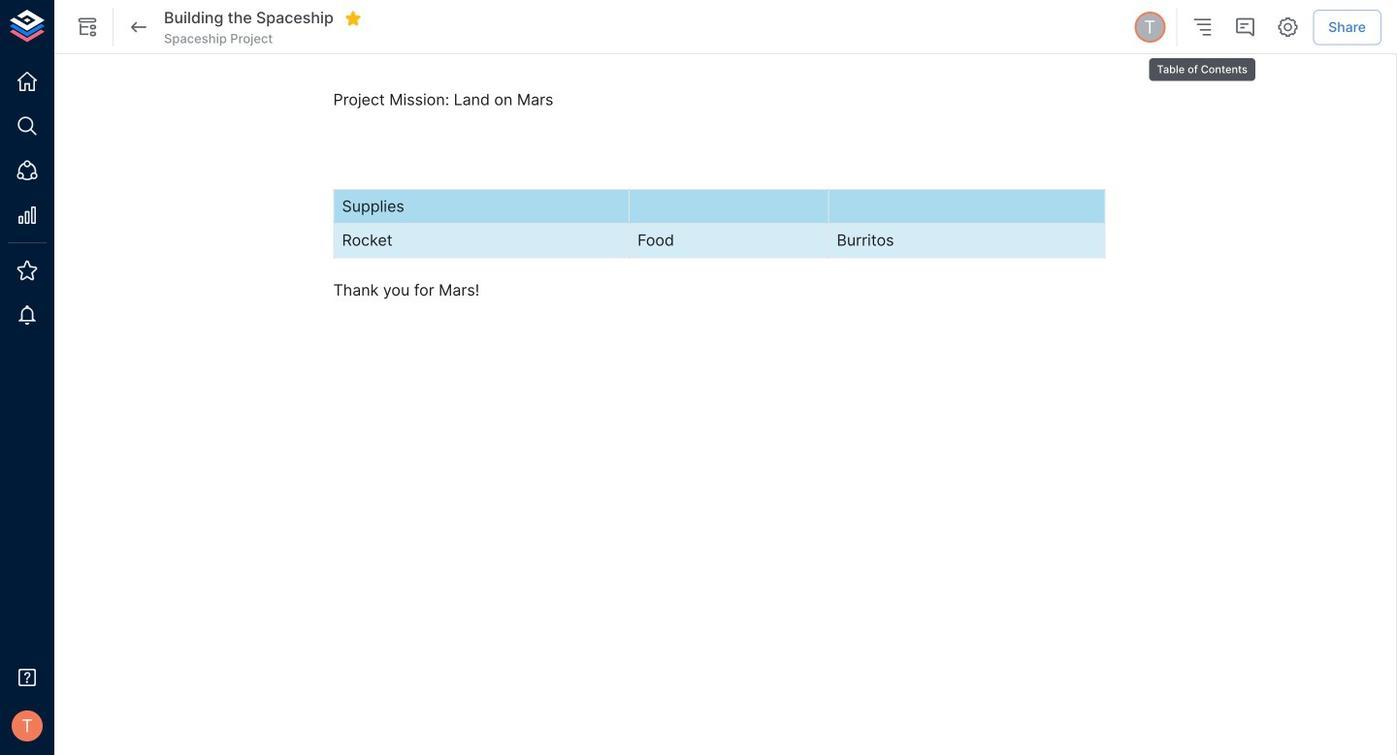 Task type: vqa. For each thing, say whether or not it's contained in the screenshot.
'tooltip'
yes



Task type: describe. For each thing, give the bounding box(es) containing it.
remove favorite image
[[344, 10, 362, 27]]

settings image
[[1276, 16, 1299, 39]]



Task type: locate. For each thing, give the bounding box(es) containing it.
show wiki image
[[76, 16, 99, 39]]

tooltip
[[1147, 45, 1257, 83]]

go back image
[[127, 16, 150, 39]]

table of contents image
[[1191, 16, 1214, 39]]

comments image
[[1234, 16, 1257, 39]]



